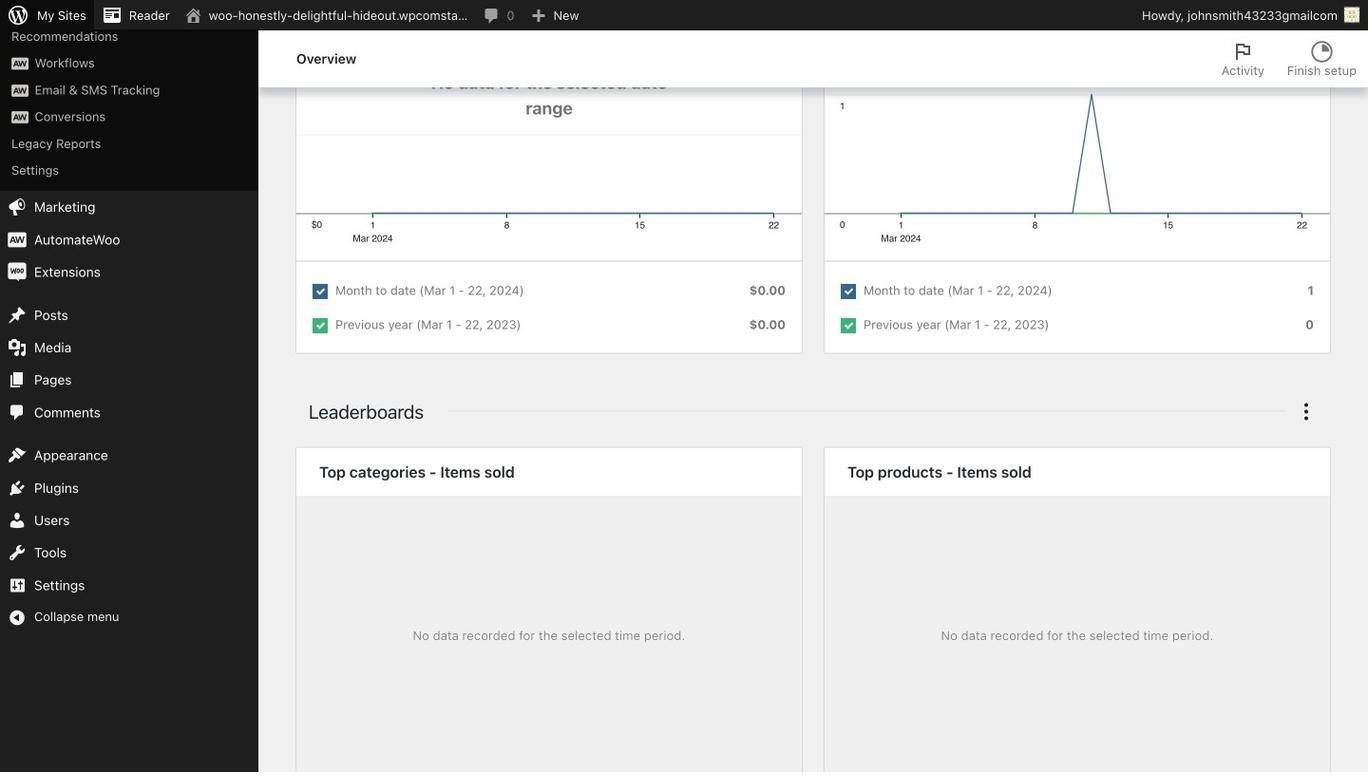 Task type: vqa. For each thing, say whether or not it's contained in the screenshot.
only to the right
no



Task type: locate. For each thing, give the bounding box(es) containing it.
0 vertical spatial automatewoo element
[[11, 58, 29, 70]]

automatewoo element
[[11, 58, 29, 70], [11, 85, 29, 97], [11, 111, 29, 124]]

1 vertical spatial automatewoo element
[[11, 85, 29, 97]]

None checkbox
[[297, 273, 802, 307]]

tab list
[[1211, 30, 1369, 87]]

toolbar navigation
[[0, 0, 1369, 34]]

1 automatewoo element from the top
[[11, 58, 29, 70]]

2 vertical spatial automatewoo element
[[11, 111, 29, 124]]

None checkbox
[[825, 273, 1331, 307], [297, 307, 802, 342], [825, 307, 1331, 342], [825, 273, 1331, 307], [297, 307, 802, 342], [825, 307, 1331, 342]]



Task type: describe. For each thing, give the bounding box(es) containing it.
2 automatewoo element from the top
[[11, 85, 29, 97]]

3 automatewoo element from the top
[[11, 111, 29, 124]]

choose which leaderboards to display and other settings image
[[1296, 401, 1319, 423]]



